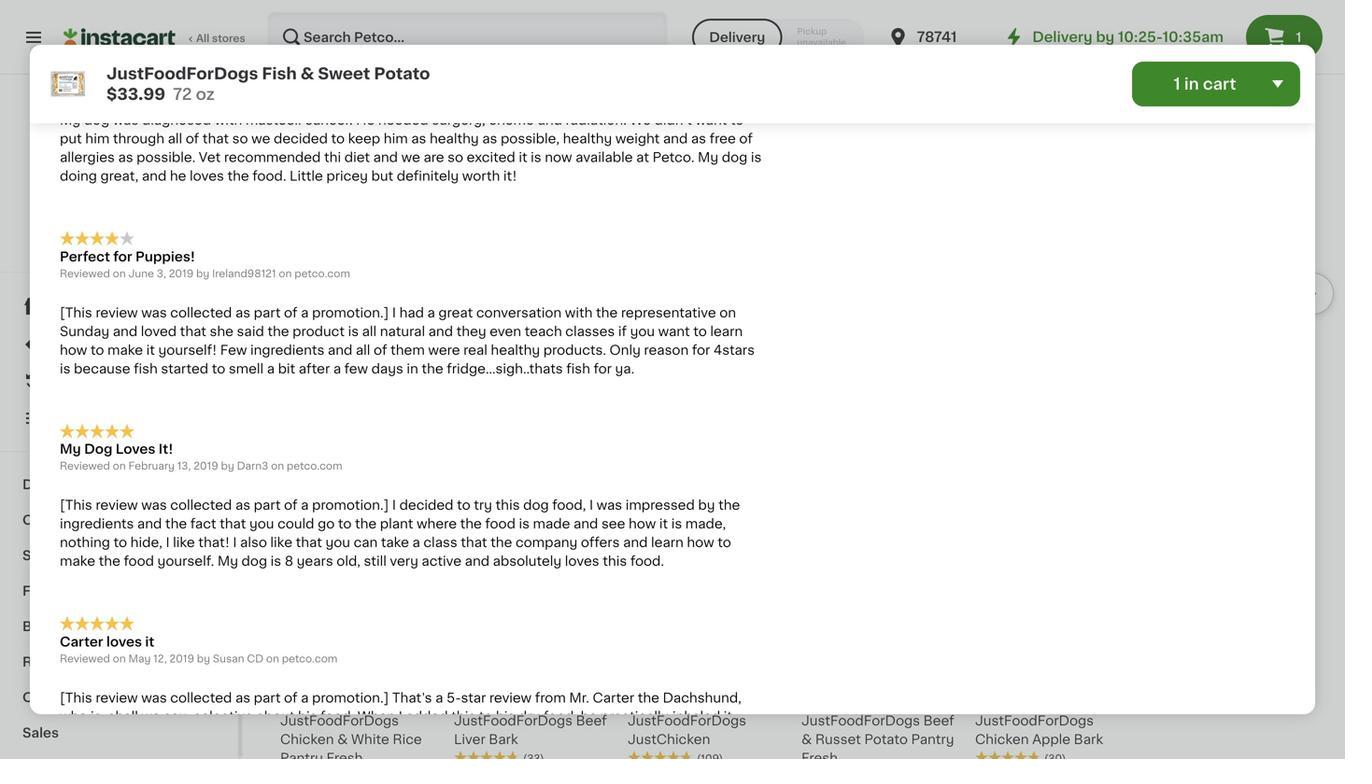 Task type: describe. For each thing, give the bounding box(es) containing it.
of right "free" at the right top of the page
[[740, 132, 753, 145]]

was for to
[[141, 499, 167, 512]]

ingredients inside the [this review was collected as part of a promotion.] i decided to try this dog food, i was impressed by the ingredients and the fact that you could go to the plant where the food is made and see how it is made, nothing to hide, i like that! i also like that you can take a class that the company offers and learn how to make the food yourself. my dog is 8 years old, still very active and absolutely loves this food.
[[60, 518, 134, 531]]

7
[[291, 690, 303, 710]]

instacart logo image
[[64, 26, 176, 49]]

mastcell
[[246, 113, 302, 127]]

and down see
[[624, 537, 648, 550]]

a left 5-
[[436, 692, 443, 705]]

was up see
[[597, 499, 623, 512]]

said
[[237, 325, 264, 338]]

collected for the
[[170, 499, 232, 512]]

stores
[[212, 33, 246, 43]]

the up absolutely
[[491, 537, 513, 550]]

product group containing 17
[[628, 521, 787, 760]]

product group containing 11
[[454, 521, 613, 760]]

0 horizontal spatial you
[[250, 518, 274, 531]]

small
[[22, 550, 60, 563]]

needed
[[378, 113, 429, 127]]

[this review was collected as part of a promotion.] i had a great conversation with the representative on sunday and loved that she said the product is all natural and they even teach classes if you want to learn how to make it yourself! few ingredients and all of them were real healthy products. only reason for 4stars is because fish started to smell a bit after a few days in the fridge...sigh..thats fish for ya.
[[60, 306, 755, 376]]

that inside '[this review was collected as part of a promotion.] i had a great conversation with the representative on sunday and loved that she said the product is all natural and they even teach classes if you want to learn how to make it yourself! few ingredients and all of them were real healthy products. only reason for 4stars is because fish started to smell a bit after a few days in the fridge...sigh..thats fish for ya.'
[[180, 325, 207, 338]]

susan
[[213, 654, 244, 665]]

it inside the [this review was collected as part of a promotion.] i decided to try this dog food, i was impressed by the ingredients and the fact that you could go to the plant where the food is made and see how it is made, nothing to hide, i like that! i also like that you can take a class that the company offers and learn how to make the food yourself. my dog is 8 years old, still very active and absolutely loves this food.
[[660, 518, 668, 531]]

99 for 31
[[662, 331, 677, 341]]

fish link
[[11, 574, 227, 609]]

by inside delivery by 10:25-10:35am "link"
[[1097, 30, 1115, 44]]

to up thi
[[331, 132, 345, 145]]

2 his from the left
[[496, 711, 515, 724]]

make inside the [this review was collected as part of a promotion.] i decided to try this dog food, i was impressed by the ingredients and the fact that you could go to the plant where the food is made and see how it is made, nothing to hide, i like that! i also like that you can take a class that the company offers and learn how to make the food yourself. my dog is 8 years old, still very active and absolutely loves this food.
[[60, 555, 95, 568]]

[this for [this review was collected as part of a promotion.] i decided to try this dog food, i was impressed by the ingredients and the fact that you could go to the plant where the food is made and see how it is made, nothing to hide, i like that! i also like that you can take a class that the company offers and learn how to make the food yourself. my dog is 8 years old, still very active and absolutely loves this food.
[[60, 499, 92, 512]]

of up 36
[[284, 306, 298, 319]]

$ for 31
[[632, 331, 639, 341]]

to left 'try'
[[457, 499, 471, 512]]

who
[[60, 711, 87, 724]]

best
[[280, 116, 328, 136]]

surgery,
[[432, 113, 486, 127]]

more
[[112, 692, 147, 705]]

justfoodfordogs beef & russet potato pantry fresh
[[802, 715, 955, 760]]

to down representative
[[694, 325, 707, 338]]

absolutely
[[493, 555, 562, 568]]

my up put
[[60, 113, 81, 127]]

very
[[390, 555, 419, 568]]

she
[[210, 325, 234, 338]]

food. inside [this review was collected as part of a promotion.] that's a 5-star review from mr. carter the dachshund, who is, shall we say, selective about his food. when i added this to his dry food, he practically inhaled it. you've got a winner.
[[321, 711, 354, 724]]

dog up made
[[524, 499, 549, 512]]

petco.com inside quality reviewed on january 17, 2020 by rakkie on petco.com
[[285, 76, 341, 86]]

petco.com inside carter loves it reviewed on may 12, 2019 by susan cd on petco.com
[[282, 654, 338, 665]]

a up "could"
[[301, 499, 309, 512]]

and down possible.
[[142, 170, 167, 183]]

dogs
[[22, 479, 58, 492]]

carter inside [this review was collected as part of a promotion.] that's a 5-star review from mr. carter the dachshund, who is, shall we say, selective about his food. when i added this to his dry food, he practically inhaled it. you've got a winner.
[[593, 692, 635, 705]]

through
[[113, 132, 165, 145]]

vet
[[199, 151, 221, 164]]

& for justfoodfordogs chicken & white rice pantry fresh
[[337, 734, 348, 747]]

cancer.
[[305, 113, 353, 127]]

1 vertical spatial all
[[362, 325, 377, 338]]

at
[[637, 151, 650, 164]]

quality reviewed on january 17, 2020 by rakkie on petco.com
[[60, 57, 341, 86]]

add button for 36
[[362, 167, 434, 200]]

petco.
[[653, 151, 695, 164]]

$ 36 99
[[284, 330, 334, 350]]

was for few
[[141, 306, 167, 319]]

95 for 11
[[484, 691, 498, 701]]

ya.
[[616, 362, 635, 376]]

loves inside the [this review was collected as part of a promotion.] i decided to try this dog food, i was impressed by the ingredients and the fact that you could go to the plant where the food is made and see how it is made, nothing to hide, i like that! i also like that you can take a class that the company offers and learn how to make the food yourself. my dog is 8 years old, still very active and absolutely loves this food.
[[565, 555, 600, 568]]

1 vertical spatial we
[[402, 151, 421, 164]]

the up made,
[[719, 499, 741, 512]]

all inside my dog was diagnosed with mastcell cancer. he needed surgery, chemo and radiation.  we didn't want to put him through all of that so we decided to keep him as healthy as possible, healthy weight and as free of allergies as possible. vet recommended thi diet and we are so excited it is now available at petco. my dog is doing great, and he loves the food. little pricey but definitely worth it!
[[168, 132, 182, 145]]

fresh for russet
[[802, 752, 838, 760]]

justfoodfordogs beef & russet potato
[[280, 355, 433, 386]]

buy it again link
[[11, 363, 227, 400]]

this inside [this review was collected as part of a promotion.] that's a 5-star review from mr. carter the dachshund, who is, shall we say, selective about his food. when i added this to his dry food, he practically inhaled it. you've got a winner.
[[452, 711, 476, 724]]

petco.com inside my dog loves it! reviewed on february 13, 2019 by darn3 on petco.com
[[287, 461, 343, 472]]

is left made
[[519, 518, 530, 531]]

2 fish from the left
[[567, 362, 591, 376]]

1 horizontal spatial this
[[496, 499, 520, 512]]

2 like from the left
[[271, 537, 293, 550]]

promotion.] for when
[[312, 692, 389, 705]]

on right darn3
[[271, 461, 284, 472]]

i up offers
[[590, 499, 594, 512]]

carter inside carter loves it reviewed on may 12, 2019 by susan cd on petco.com
[[60, 636, 103, 649]]

representative
[[621, 306, 717, 319]]

small pets
[[22, 550, 93, 563]]

food, inside the [this review was collected as part of a promotion.] i decided to try this dog food, i was impressed by the ingredients and the fact that you could go to the plant where the food is made and see how it is made, nothing to hide, i like that! i also like that you can take a class that the company offers and learn how to make the food yourself. my dog is 8 years old, still very active and absolutely loves this food.
[[553, 499, 586, 512]]

collected for said
[[170, 306, 232, 319]]

he inside my dog was diagnosed with mastcell cancer. he needed surgery, chemo and radiation.  we didn't want to put him through all of that so we decided to keep him as healthy as possible, healthy weight and as free of allergies as possible. vet recommended thi diet and we are so excited it is now available at petco. my dog is doing great, and he loves the food. little pricey but definitely worth it!
[[170, 170, 186, 183]]

& for justfoodfordogs beef & russet potato pantry fresh
[[802, 734, 812, 747]]

add for 11
[[571, 537, 598, 550]]

0 horizontal spatial fish
[[22, 585, 50, 598]]

it!
[[159, 443, 173, 456]]

i inside [this review was collected as part of a promotion.] that's a 5-star review from mr. carter the dachshund, who is, shall we say, selective about his food. when i added this to his dry food, he practically inhaled it. you've got a winner.
[[399, 711, 403, 724]]

by inside quality reviewed on january 17, 2020 by rakkie on petco.com
[[217, 76, 230, 86]]

cart
[[1204, 76, 1237, 92]]

chicken inside justfoodfordogs chicken apple bark
[[976, 734, 1030, 747]]

1 vertical spatial for
[[692, 344, 711, 357]]

loved
[[141, 325, 177, 338]]

add vital care to save link
[[56, 243, 183, 258]]

2 horizontal spatial healthy
[[563, 132, 613, 145]]

delivery for delivery by 10:25-10:35am
[[1033, 30, 1093, 44]]

in inside '[this review was collected as part of a promotion.] i had a great conversation with the representative on sunday and loved that she said the product is all natural and they even teach classes if you want to learn how to make it yourself! few ingredients and all of them were real healthy products. only reason for 4stars is because fish started to smell a bit after a few days in the fridge...sigh..thats fish for ya.'
[[407, 362, 419, 376]]

fresh for white
[[327, 752, 363, 760]]

$ for 36
[[284, 331, 291, 341]]

the down 'try'
[[460, 518, 482, 531]]

review up dry at the bottom left of page
[[490, 692, 532, 705]]

of up days
[[374, 344, 387, 357]]

dog down the also
[[242, 555, 267, 568]]

dog
[[84, 443, 113, 456]]

2 vertical spatial all
[[356, 344, 371, 357]]

take
[[381, 537, 409, 550]]

justfoodfordogs for 11
[[454, 715, 573, 728]]

possible.
[[137, 151, 196, 164]]

macaroni
[[628, 392, 689, 405]]

save
[[147, 245, 172, 256]]

my down "free" at the right top of the page
[[698, 151, 719, 164]]

deals
[[52, 337, 91, 351]]

go
[[318, 518, 335, 531]]

a up product
[[301, 306, 309, 319]]

0 vertical spatial so
[[232, 132, 248, 145]]

dog up the allergies
[[84, 113, 110, 127]]

learn inside the [this review was collected as part of a promotion.] i decided to try this dog food, i was impressed by the ingredients and the fact that you could go to the plant where the food is made and see how it is made, nothing to hide, i like that! i also like that you can take a class that the company offers and learn how to make the food yourself. my dog is 8 years old, still very active and absolutely loves this food.
[[652, 537, 684, 550]]

is right product
[[348, 325, 359, 338]]

to up because
[[91, 344, 104, 357]]

0 vertical spatial we
[[252, 132, 271, 145]]

and up 'hide,'
[[137, 518, 162, 531]]

natural
[[380, 325, 425, 338]]

small pets link
[[11, 538, 227, 574]]

say,
[[164, 711, 191, 724]]

part for that
[[254, 499, 281, 512]]

russet for justfoodfordogs beef & russet potato pantry fresh
[[816, 734, 862, 747]]

1 for 1 in cart
[[1174, 76, 1181, 92]]

how for it
[[629, 518, 656, 531]]

by inside carter loves it reviewed on may 12, 2019 by susan cd on petco.com
[[197, 654, 210, 665]]

to inside [this review was collected as part of a promotion.] that's a 5-star review from mr. carter the dachshund, who is, shall we say, selective about his food. when i added this to his dry food, he practically inhaled it. you've got a winner.
[[479, 711, 493, 724]]

and right active
[[465, 555, 490, 568]]

food. inside the [this review was collected as part of a promotion.] i decided to try this dog food, i was impressed by the ingredients and the fact that you could go to the plant where the food is made and see how it is made, nothing to hide, i like that! i also like that you can take a class that the company offers and learn how to make the food yourself. my dog is 8 years old, still very active and absolutely loves this food.
[[631, 555, 665, 568]]

justfoodfordogs beef & russet potato pantry fresh button
[[802, 521, 961, 760]]

to down made,
[[718, 537, 732, 550]]

that up years at bottom
[[296, 537, 322, 550]]

product group containing 36
[[280, 161, 439, 444]]

promotion.] for go
[[312, 499, 389, 512]]

on up $33.99
[[113, 76, 126, 86]]

was inside [this review was collected as part of a promotion.] that's a 5-star review from mr. carter the dachshund, who is, shall we say, selective about his food. when i added this to his dry food, he practically inhaled it. you've got a winner.
[[141, 692, 167, 705]]

with inside '[this review was collected as part of a promotion.] i had a great conversation with the representative on sunday and loved that she said the product is all natural and they even teach classes if you want to learn how to make it yourself! few ingredients and all of them were real healthy products. only reason for 4stars is because fish started to smell a bit after a few days in the fridge...sigh..thats fish for ya.'
[[565, 306, 593, 319]]

a right got on the left bottom of the page
[[132, 730, 139, 743]]

i right 'hide,'
[[166, 537, 170, 550]]

rice for 7
[[393, 734, 422, 747]]

it inside '[this review was collected as part of a promotion.] i had a great conversation with the representative on sunday and loved that she said the product is all natural and they even teach classes if you want to learn how to make it yourself! few ingredients and all of them were real healthy products. only reason for 4stars is because fish started to smell a bit after a few days in the fridge...sigh..thats fish for ya.'
[[146, 344, 155, 357]]

100% satisfaction guarantee button
[[29, 221, 209, 239]]

food. inside my dog was diagnosed with mastcell cancer. he needed surgery, chemo and radiation.  we didn't want to put him through all of that so we decided to keep him as healthy as possible, healthy weight and as free of allergies as possible. vet recommended thi diet and we are so excited it is now available at petco. my dog is doing great, and he loves the food. little pricey but definitely worth it!
[[253, 170, 286, 183]]

reviewed inside quality reviewed on january 17, 2020 by rakkie on petco.com
[[60, 76, 110, 86]]

i up plant
[[392, 499, 396, 512]]

10:35am
[[1163, 30, 1224, 44]]

reason
[[644, 344, 689, 357]]

of inside the [this review was collected as part of a promotion.] i decided to try this dog food, i was impressed by the ingredients and the fact that you could go to the plant where the food is made and see how it is made, nothing to hide, i like that! i also like that you can take a class that the company offers and learn how to make the food yourself. my dog is 8 years old, still very active and absolutely loves this food.
[[284, 499, 298, 512]]

11
[[465, 690, 482, 710]]

fridge...sigh..thats
[[447, 362, 563, 376]]

and left loved
[[113, 325, 138, 338]]

it inside my dog was diagnosed with mastcell cancer. he needed surgery, chemo and radiation.  we didn't want to put him through all of that so we decided to keep him as healthy as possible, healthy weight and as free of allergies as possible. vet recommended thi diet and we are so excited it is now available at petco. my dog is doing great, and he loves the food. little pricey but definitely worth it!
[[519, 151, 528, 164]]

food, inside [this review was collected as part of a promotion.] that's a 5-star review from mr. carter the dachshund, who is, shall we say, selective about his food. when i added this to his dry food, he practically inhaled it. you've got a winner.
[[544, 711, 578, 724]]

where
[[417, 518, 457, 531]]

& for justfoodfordogs beef & russet potato
[[280, 373, 291, 386]]

reviewed inside carter loves it reviewed on may 12, 2019 by susan cd on petco.com
[[60, 654, 110, 665]]

company
[[516, 537, 578, 550]]

only
[[610, 344, 641, 357]]

2 horizontal spatial this
[[603, 555, 627, 568]]

$ 17 95
[[632, 690, 675, 710]]

the down nothing
[[99, 555, 120, 568]]

delivery button
[[693, 19, 783, 56]]

is left 8
[[271, 555, 281, 568]]

0 horizontal spatial healthy
[[430, 132, 479, 145]]

winner.
[[143, 730, 189, 743]]

loves inside carter loves it reviewed on may 12, 2019 by susan cd on petco.com
[[106, 636, 142, 649]]

my dog loves it! reviewed on february 13, 2019 by darn3 on petco.com
[[60, 443, 343, 472]]

pricey
[[327, 170, 368, 183]]

pets for small
[[63, 550, 93, 563]]

beef inside justfoodfordogs beef & russet potato pantry fresh
[[924, 715, 955, 728]]

to up "free" at the right top of the page
[[731, 113, 744, 127]]

even
[[490, 325, 522, 338]]

justfoodfordogs inside justfoodfordogs chicken apple bark
[[976, 715, 1095, 728]]

100% satisfaction guarantee
[[48, 227, 198, 237]]

on left may on the left
[[113, 654, 126, 665]]

deals link
[[11, 325, 227, 363]]

& for justfoodfordogs fish & sweet potato $33.99 72 oz
[[301, 66, 314, 82]]

it!
[[504, 170, 517, 183]]

$ 10 29
[[458, 330, 503, 350]]

is down impressed
[[672, 518, 683, 531]]

justfoodfordogs for 7
[[280, 715, 399, 728]]

is down deals on the left of the page
[[60, 362, 71, 376]]

added
[[406, 711, 448, 724]]

how for to
[[60, 344, 87, 357]]

as inside '[this review was collected as part of a promotion.] i had a great conversation with the representative on sunday and loved that she said the product is all natural and they even teach classes if you want to learn how to make it yourself! few ingredients and all of them were real healthy products. only reason for 4stars is because fish started to smell a bit after a few days in the fridge...sigh..thats fish for ya.'
[[236, 306, 251, 319]]

in inside field
[[1185, 76, 1200, 92]]

sellers
[[333, 116, 404, 136]]

of inside [this review was collected as part of a promotion.] that's a 5-star review from mr. carter the dachshund, who is, shall we say, selective about his food. when i added this to his dry food, he practically inhaled it. you've got a winner.
[[284, 692, 298, 705]]

definitely
[[397, 170, 459, 183]]

free
[[710, 132, 736, 145]]

that!
[[198, 537, 230, 550]]

class
[[424, 537, 458, 550]]

29
[[489, 331, 503, 341]]

add for 36
[[397, 177, 424, 190]]

of down diagnosed
[[186, 132, 199, 145]]

1 vertical spatial food
[[124, 555, 154, 568]]

great,
[[100, 170, 139, 183]]

plant
[[380, 518, 414, 531]]

offers
[[581, 537, 620, 550]]

as up excited
[[483, 132, 498, 145]]

about
[[257, 711, 295, 724]]

on right rakkie
[[270, 76, 283, 86]]

product group containing 7
[[280, 521, 439, 760]]

conversation
[[477, 306, 562, 319]]

a up justfoodfordogs chicken & white rice pantry fresh on the bottom left of page
[[301, 692, 309, 705]]

delivery for delivery
[[710, 31, 766, 44]]

to down few
[[212, 362, 226, 376]]

started
[[161, 362, 209, 376]]

it inside carter loves it reviewed on may 12, 2019 by susan cd on petco.com
[[145, 636, 154, 649]]

100%
[[48, 227, 76, 237]]

want inside '[this review was collected as part of a promotion.] i had a great conversation with the representative on sunday and loved that she said the product is all natural and they even teach classes if you want to learn how to make it yourself! few ingredients and all of them were real healthy products. only reason for 4stars is because fish started to smell a bit after a few days in the fridge...sigh..thats fish for ya.'
[[659, 325, 690, 338]]

from
[[535, 692, 566, 705]]

the left 36
[[268, 325, 289, 338]]

and up 'possible,' at the left top of page
[[538, 113, 563, 127]]

justfoodfordogs inside justfoodfordogs fish & sweet potato $33.99 72 oz
[[107, 66, 258, 82]]

and up were
[[429, 325, 453, 338]]

as left "free" at the right top of the page
[[692, 132, 707, 145]]

beef for 11
[[576, 715, 607, 728]]

the up classes
[[596, 306, 618, 319]]

other pets & more link
[[11, 680, 227, 716]]

the left fact
[[165, 518, 187, 531]]

is,
[[91, 711, 105, 724]]

add inside add vital care to save link
[[56, 245, 77, 256]]

bit
[[278, 362, 296, 376]]

promotion.] for natural
[[312, 306, 389, 319]]

i left the also
[[233, 537, 237, 550]]

dogs link
[[11, 467, 227, 503]]

i inside '[this review was collected as part of a promotion.] i had a great conversation with the representative on sunday and loved that she said the product is all natural and they even teach classes if you want to learn how to make it yourself! few ingredients and all of them were real healthy products. only reason for 4stars is because fish started to smell a bit after a few days in the fridge...sigh..thats fish for ya.'
[[392, 306, 396, 319]]

make inside '[this review was collected as part of a promotion.] i had a great conversation with the representative on sunday and loved that she said the product is all natural and they even teach classes if you want to learn how to make it yourself! few ingredients and all of them were real healthy products. only reason for 4stars is because fish started to smell a bit after a few days in the fridge...sigh..thats fish for ya.'
[[108, 344, 143, 357]]

collected for say,
[[170, 692, 232, 705]]

that up that!
[[220, 518, 246, 531]]

to left 'hide,'
[[114, 537, 127, 550]]

justfoodfordogs justchicken
[[628, 715, 747, 747]]

a left bit
[[267, 362, 275, 376]]

is down 'possible,' at the left top of page
[[531, 151, 542, 164]]

fish inside justfoodfordogs fish & sweet potato $33.99 72 oz
[[262, 66, 297, 82]]

justfoodfordogs for 17
[[628, 715, 747, 728]]

all stores link
[[64, 11, 247, 64]]

1 fish from the left
[[134, 362, 158, 376]]



Task type: locate. For each thing, give the bounding box(es) containing it.
it down loved
[[146, 344, 155, 357]]

how down made,
[[687, 537, 715, 550]]

95 right 17
[[661, 691, 675, 701]]

2 vertical spatial potato
[[865, 734, 908, 747]]

try
[[474, 499, 493, 512]]

you right if
[[631, 325, 655, 338]]

1 horizontal spatial for
[[594, 362, 612, 376]]

4stars
[[714, 344, 755, 357]]

0 horizontal spatial for
[[113, 250, 132, 263]]

to left 'save'
[[133, 245, 144, 256]]

justfoodfordogs inside justfoodfordogs beef & russet potato
[[280, 355, 399, 368]]

loves inside my dog was diagnosed with mastcell cancer. he needed surgery, chemo and radiation.  we didn't want to put him through all of that so we decided to keep him as healthy as possible, healthy weight and as free of allergies as possible. vet recommended thi diet and we are so excited it is now available at petco. my dog is doing great, and he loves the food. little pricey but definitely worth it!
[[190, 170, 224, 183]]

2019 inside carter loves it reviewed on may 12, 2019 by susan cd on petco.com
[[170, 654, 194, 665]]

1 horizontal spatial white
[[525, 373, 563, 386]]

food down 'try'
[[485, 518, 516, 531]]

add button inside item carousel region
[[362, 167, 434, 200]]

99 for 36
[[319, 331, 334, 341]]

part up "could"
[[254, 499, 281, 512]]

0 horizontal spatial how
[[60, 344, 87, 357]]

we inside [this review was collected as part of a promotion.] that's a 5-star review from mr. carter the dachshund, who is, shall we say, selective about his food. when i added this to his dry food, he practically inhaled it. you've got a winner.
[[142, 711, 161, 724]]

1 horizontal spatial how
[[629, 518, 656, 531]]

white for 10
[[525, 373, 563, 386]]

1 horizontal spatial we
[[252, 132, 271, 145]]

$ for 10
[[458, 331, 465, 341]]

and up offers
[[574, 518, 599, 531]]

justfoodfordogs beef liver bark
[[454, 715, 607, 747]]

was up say,
[[141, 692, 167, 705]]

promotion.] up product
[[312, 306, 389, 319]]

$ inside $ 17 95
[[632, 691, 639, 701]]

1 horizontal spatial decided
[[400, 499, 454, 512]]

2019 for puppies!
[[169, 269, 194, 279]]

my inside my dog loves it! reviewed on february 13, 2019 by darn3 on petco.com
[[60, 443, 81, 456]]

decided inside the [this review was collected as part of a promotion.] i decided to try this dog food, i was impressed by the ingredients and the fact that you could go to the plant where the food is made and see how it is made, nothing to hide, i like that! i also like that you can take a class that the company offers and learn how to make the food yourself. my dog is 8 years old, still very active and absolutely loves this food.
[[400, 499, 454, 512]]

ingredients inside '[this review was collected as part of a promotion.] i had a great conversation with the representative on sunday and loved that she said the product is all natural and they even teach classes if you want to learn how to make it yourself! few ingredients and all of them were real healthy products. only reason for 4stars is because fish started to smell a bit after a few days in the fridge...sigh..thats fish for ya.'
[[250, 344, 325, 357]]

see
[[602, 518, 626, 531]]

petco.com up '45'
[[282, 654, 338, 665]]

1 horizontal spatial russet
[[816, 734, 862, 747]]

2 fresh from the left
[[802, 752, 838, 760]]

as inside the [this review was collected as part of a promotion.] i decided to try this dog food, i was impressed by the ingredients and the fact that you could go to the plant where the food is made and see how it is made, nothing to hide, i like that! i also like that you can take a class that the company offers and learn how to make the food yourself. my dog is 8 years old, still very active and absolutely loves this food.
[[236, 499, 251, 512]]

0 vertical spatial with
[[215, 113, 242, 127]]

chicken for 7
[[280, 734, 334, 747]]

justfoodfordogs fish & sweet potato $33.99 72 oz
[[107, 66, 430, 102]]

2019 for it
[[170, 654, 194, 665]]

as up are
[[412, 132, 427, 145]]

decided
[[274, 132, 328, 145], [400, 499, 454, 512]]

a right had
[[428, 306, 435, 319]]

dachshund,
[[663, 692, 742, 705]]

and up few
[[328, 344, 353, 357]]

darn3
[[237, 461, 269, 472]]

petco logo image
[[78, 97, 160, 179]]

1 vertical spatial with
[[565, 306, 593, 319]]

[this inside [this review was collected as part of a promotion.] that's a 5-star review from mr. carter the dachshund, who is, shall we say, selective about his food. when i added this to his dry food, he practically inhaled it. you've got a winner.
[[60, 692, 92, 705]]

by up made,
[[699, 499, 716, 512]]

whole
[[689, 373, 731, 386]]

to right the go
[[338, 518, 352, 531]]

my down that!
[[218, 555, 238, 568]]

potato for justfoodfordogs beef & russet potato pantry fresh
[[865, 734, 908, 747]]

add button for 7
[[362, 527, 434, 561]]

practically
[[601, 711, 670, 724]]

it down 'possible,' at the left top of page
[[519, 151, 528, 164]]

add button for 11
[[535, 527, 608, 561]]

& for other pets & more
[[98, 692, 109, 705]]

2 vertical spatial we
[[142, 711, 161, 724]]

beef inside justfoodfordogs beef & russet potato
[[402, 355, 433, 368]]

2 horizontal spatial you
[[631, 325, 655, 338]]

justfoodfordogs for 36
[[280, 355, 399, 368]]

of up "could"
[[284, 499, 298, 512]]

and up but
[[374, 151, 398, 164]]

rice for 10
[[567, 373, 596, 386]]

other pets & more
[[22, 692, 147, 705]]

chicken down about
[[280, 734, 334, 747]]

1 horizontal spatial carter
[[593, 692, 635, 705]]

his left dry at the bottom left of page
[[496, 711, 515, 724]]

puppies!
[[136, 250, 195, 263]]

that up yourself!
[[180, 325, 207, 338]]

2 him from the left
[[384, 132, 408, 145]]

0 horizontal spatial his
[[298, 711, 317, 724]]

& for justfoodfordogs turkey & whole wheat macaroni
[[676, 373, 686, 386]]

as inside [this review was collected as part of a promotion.] that's a 5-star review from mr. carter the dachshund, who is, shall we say, selective about his food. when i added this to his dry food, he practically inhaled it. you've got a winner.
[[236, 692, 251, 705]]

healthy down radiation.
[[563, 132, 613, 145]]

fish
[[262, 66, 297, 82], [22, 585, 50, 598]]

in down them
[[407, 362, 419, 376]]

on
[[113, 76, 126, 86], [270, 76, 283, 86], [113, 269, 126, 279], [279, 269, 292, 279], [720, 306, 737, 319], [113, 461, 126, 472], [271, 461, 284, 472], [113, 654, 126, 665], [266, 654, 279, 665]]

0 vertical spatial collected
[[170, 306, 232, 319]]

pantry for beef
[[912, 734, 955, 747]]

review for that
[[96, 306, 138, 319]]

1 collected from the top
[[170, 306, 232, 319]]

learn
[[711, 325, 743, 338], [652, 537, 684, 550]]

0 vertical spatial promotion.]
[[312, 306, 389, 319]]

possible,
[[501, 132, 560, 145]]

2 vertical spatial you
[[326, 537, 351, 550]]

part inside [this review was collected as part of a promotion.] that's a 5-star review from mr. carter the dachshund, who is, shall we say, selective about his food. when i added this to his dry food, he practically inhaled it. you've got a winner.
[[254, 692, 281, 705]]

1 vertical spatial food.
[[631, 555, 665, 568]]

1
[[1297, 31, 1302, 44], [1174, 76, 1181, 92]]

fact
[[190, 518, 216, 531]]

is right the petco. in the top of the page
[[751, 151, 762, 164]]

were
[[428, 344, 460, 357]]

add inside item carousel region
[[397, 177, 424, 190]]

0 horizontal spatial beef
[[402, 355, 433, 368]]

13,
[[177, 461, 191, 472]]

1 part from the top
[[254, 306, 281, 319]]

0 vertical spatial [this
[[60, 306, 92, 319]]

1 like from the left
[[173, 537, 195, 550]]

sales link
[[11, 716, 227, 752]]

reviewed down perfect
[[60, 269, 110, 279]]

when
[[358, 711, 396, 724]]

fresh inside justfoodfordogs beef & russet potato pantry fresh
[[802, 752, 838, 760]]

the up 'can'
[[355, 518, 377, 531]]

$ inside $ 36 99
[[284, 331, 291, 341]]

2 vertical spatial part
[[254, 692, 281, 705]]

other
[[22, 692, 62, 705]]

1 vertical spatial collected
[[170, 499, 232, 512]]

justfoodfordogs chicken & white rice pantry fresh
[[280, 715, 422, 760]]

0 vertical spatial white
[[525, 373, 563, 386]]

2020
[[187, 76, 214, 86]]

product group
[[280, 161, 439, 444], [628, 161, 787, 440], [280, 521, 439, 760], [454, 521, 613, 760], [628, 521, 787, 760]]

white down the when
[[351, 734, 390, 747]]

was up loved
[[141, 306, 167, 319]]

& inside justfoodfordogs fish & sweet potato $33.99 72 oz
[[301, 66, 314, 82]]

1 vertical spatial [this
[[60, 499, 92, 512]]

pets inside small pets link
[[63, 550, 93, 563]]

justchicken
[[628, 734, 711, 747]]

2 [this from the top
[[60, 499, 92, 512]]

for up june at the left of page
[[113, 250, 132, 263]]

1 vertical spatial this
[[603, 555, 627, 568]]

weight
[[616, 132, 660, 145]]

shop link
[[11, 288, 227, 325]]

0 vertical spatial pets
[[63, 550, 93, 563]]

loves
[[116, 443, 156, 456]]

2 horizontal spatial how
[[687, 537, 715, 550]]

want inside my dog was diagnosed with mastcell cancer. he needed surgery, chemo and radiation.  we didn't want to put him through all of that so we decided to keep him as healthy as possible, healthy weight and as free of allergies as possible. vet recommended thi diet and we are so excited it is now available at petco. my dog is doing great, and he loves the food. little pricey but definitely worth it!
[[696, 113, 728, 127]]

add for 7
[[397, 537, 424, 550]]

as up the also
[[236, 499, 251, 512]]

0 horizontal spatial in
[[407, 362, 419, 376]]

that right class
[[461, 537, 487, 550]]

dog down "free" at the right top of the page
[[722, 151, 748, 164]]

0 horizontal spatial chicken
[[280, 734, 334, 747]]

like
[[173, 537, 195, 550], [271, 537, 293, 550]]

worth
[[462, 170, 500, 183]]

i down that's
[[399, 711, 403, 724]]

if
[[619, 325, 627, 338]]

for inside perfect for puppies! reviewed on june 3, 2019 by ireland98121 on petco.com
[[113, 250, 132, 263]]

how
[[60, 344, 87, 357], [629, 518, 656, 531], [687, 537, 715, 550]]

years
[[297, 555, 333, 568]]

healthy inside '[this review was collected as part of a promotion.] i had a great conversation with the representative on sunday and loved that she said the product is all natural and they even teach classes if you want to learn how to make it yourself! few ingredients and all of them were real healthy products. only reason for 4stars is because fish started to smell a bit after a few days in the fridge...sigh..thats fish for ya.'
[[491, 344, 540, 357]]

2 vertical spatial [this
[[60, 692, 92, 705]]

95 for 17
[[661, 691, 675, 701]]

sales
[[22, 727, 59, 740]]

chemo
[[489, 113, 535, 127]]

1 horizontal spatial chicken
[[454, 373, 508, 386]]

because
[[74, 362, 130, 376]]

rice inside justfoodfordogs chicken & white rice pantry fresh
[[393, 734, 422, 747]]

the inside my dog was diagnosed with mastcell cancer. he needed surgery, chemo and radiation.  we didn't want to put him through all of that so we decided to keep him as healthy as possible, healthy weight and as free of allergies as possible. vet recommended thi diet and we are so excited it is now available at petco. my dog is doing great, and he loves the food. little pricey but definitely worth it!
[[228, 170, 249, 183]]

3 reviewed from the top
[[60, 461, 110, 472]]

1 horizontal spatial food
[[485, 518, 516, 531]]

[this review was collected as part of a promotion.] that's a 5-star review from mr. carter the dachshund, who is, shall we say, selective about his food. when i added this to his dry food, he practically inhaled it. you've got a winner.
[[60, 692, 742, 743]]

great
[[439, 306, 473, 319]]

was for thi
[[113, 113, 139, 127]]

on inside '[this review was collected as part of a promotion.] i had a great conversation with the representative on sunday and loved that she said the product is all natural and they even teach classes if you want to learn how to make it yourself! few ingredients and all of them were real healthy products. only reason for 4stars is because fish started to smell a bit after a few days in the fridge...sigh..thats fish for ya.'
[[720, 306, 737, 319]]

by inside my dog loves it! reviewed on february 13, 2019 by darn3 on petco.com
[[221, 461, 234, 472]]

1 his from the left
[[298, 711, 317, 724]]

healthy
[[430, 132, 479, 145], [563, 132, 613, 145], [491, 344, 540, 357]]

on down loves
[[113, 461, 126, 472]]

on left june at the left of page
[[113, 269, 126, 279]]

1 horizontal spatial pantry
[[912, 734, 955, 747]]

1 him from the left
[[85, 132, 110, 145]]

and up the petco. in the top of the page
[[664, 132, 688, 145]]

petco.com inside perfect for puppies! reviewed on june 3, 2019 by ireland98121 on petco.com
[[295, 269, 350, 279]]

white down products.
[[525, 373, 563, 386]]

so up recommended
[[232, 132, 248, 145]]

by left darn3
[[221, 461, 234, 472]]

2 vertical spatial for
[[594, 362, 612, 376]]

ingredients up nothing
[[60, 518, 134, 531]]

food.
[[253, 170, 286, 183], [631, 555, 665, 568], [321, 711, 354, 724]]

$ for 7
[[284, 691, 291, 701]]

fresh inside justfoodfordogs chicken & white rice pantry fresh
[[327, 752, 363, 760]]

1 horizontal spatial delivery
[[1033, 30, 1093, 44]]

$
[[284, 331, 291, 341], [458, 331, 465, 341], [632, 331, 639, 341], [284, 691, 291, 701], [458, 691, 465, 701], [632, 691, 639, 701]]

carter loves it reviewed on may 12, 2019 by susan cd on petco.com
[[60, 636, 338, 665]]

i left had
[[392, 306, 396, 319]]

3 collected from the top
[[170, 692, 232, 705]]

reptiles link
[[11, 645, 227, 680]]

beef for 36
[[402, 355, 433, 368]]

78741 button
[[888, 11, 1000, 64]]

we up the winner. on the left of the page
[[142, 711, 161, 724]]

promotion.] inside the [this review was collected as part of a promotion.] i decided to try this dog food, i was impressed by the ingredients and the fact that you could go to the plant where the food is made and see how it is made, nothing to hide, i like that! i also like that you can take a class that the company offers and learn how to make the food yourself. my dog is 8 years old, still very active and absolutely loves this food.
[[312, 499, 389, 512]]

potato inside justfoodfordogs beef & russet potato pantry fresh
[[865, 734, 908, 747]]

available
[[576, 151, 633, 164]]

1 vertical spatial make
[[60, 555, 95, 568]]

1 fresh from the left
[[327, 752, 363, 760]]

bark inside justfoodfordogs beef liver bark
[[489, 734, 518, 747]]

my inside the [this review was collected as part of a promotion.] i decided to try this dog food, i was impressed by the ingredients and the fact that you could go to the plant where the food is made and see how it is made, nothing to hide, i like that! i also like that you can take a class that the company offers and learn how to make the food yourself. my dog is 8 years old, still very active and absolutely loves this food.
[[218, 555, 238, 568]]

0 horizontal spatial delivery
[[710, 31, 766, 44]]

food. down impressed
[[631, 555, 665, 568]]

fish up mastcell
[[262, 66, 297, 82]]

active
[[422, 555, 462, 568]]

1 horizontal spatial like
[[271, 537, 293, 550]]

2 reviewed from the top
[[60, 269, 110, 279]]

1 inside button
[[1297, 31, 1302, 44]]

he inside [this review was collected as part of a promotion.] that's a 5-star review from mr. carter the dachshund, who is, shall we say, selective about his food. when i added this to his dry food, he practically inhaled it. you've got a winner.
[[581, 711, 597, 724]]

2019 right 3,
[[169, 269, 194, 279]]

impressed
[[626, 499, 695, 512]]

1 horizontal spatial fresh
[[802, 752, 838, 760]]

on right the ireland98121
[[279, 269, 292, 279]]

1 horizontal spatial loves
[[190, 170, 224, 183]]

1 horizontal spatial he
[[581, 711, 597, 724]]

10
[[465, 330, 488, 350]]

2 vertical spatial how
[[687, 537, 715, 550]]

1 vertical spatial decided
[[400, 499, 454, 512]]

justfoodfordogs inside justfoodfordogs chicken & white rice
[[454, 355, 573, 368]]

chicken inside justfoodfordogs chicken & white rice pantry fresh
[[280, 734, 334, 747]]

2 vertical spatial food.
[[321, 711, 354, 724]]

1 [this from the top
[[60, 306, 92, 319]]

95 inside $ 17 95
[[661, 691, 675, 701]]

cats
[[22, 514, 54, 527]]

as up the great,
[[118, 151, 133, 164]]

was up 'hide,'
[[141, 499, 167, 512]]

0 vertical spatial make
[[108, 344, 143, 357]]

collected inside [this review was collected as part of a promotion.] that's a 5-star review from mr. carter the dachshund, who is, shall we say, selective about his food. when i added this to his dry food, he practically inhaled it. you've got a winner.
[[170, 692, 232, 705]]

you
[[631, 325, 655, 338], [250, 518, 274, 531], [326, 537, 351, 550]]

delivery inside "link"
[[1033, 30, 1093, 44]]

1 horizontal spatial you
[[326, 537, 351, 550]]

collected inside the [this review was collected as part of a promotion.] i decided to try this dog food, i was impressed by the ingredients and the fact that you could go to the plant where the food is made and see how it is made, nothing to hide, i like that! i also like that you can take a class that the company offers and learn how to make the food yourself. my dog is 8 years old, still very active and absolutely loves this food.
[[170, 499, 232, 512]]

pantry for chicken
[[280, 752, 323, 760]]

bark for apple
[[1075, 734, 1104, 747]]

0 horizontal spatial we
[[142, 711, 161, 724]]

1 promotion.] from the top
[[312, 306, 389, 319]]

on up 4stars
[[720, 306, 737, 319]]

3 part from the top
[[254, 692, 281, 705]]

like up yourself.
[[173, 537, 195, 550]]

but
[[372, 170, 394, 183]]

after
[[299, 362, 330, 376]]

product group containing 31
[[628, 161, 787, 440]]

selective
[[194, 711, 253, 724]]

1 vertical spatial russet
[[816, 734, 862, 747]]

0 vertical spatial decided
[[274, 132, 328, 145]]

by left 10:25-
[[1097, 30, 1115, 44]]

1 horizontal spatial want
[[696, 113, 728, 127]]

white for 7
[[351, 734, 390, 747]]

$ 11 95
[[458, 690, 498, 710]]

part inside '[this review was collected as part of a promotion.] i had a great conversation with the representative on sunday and loved that she said the product is all natural and they even teach classes if you want to learn how to make it yourself! few ingredients and all of them were real healthy products. only reason for 4stars is because fish started to smell a bit after a few days in the fridge...sigh..thats fish for ya.'
[[254, 306, 281, 319]]

0 horizontal spatial rice
[[393, 734, 422, 747]]

part for product
[[254, 306, 281, 319]]

as up selective
[[236, 692, 251, 705]]

reviewed inside perfect for puppies! reviewed on june 3, 2019 by ireland98121 on petco.com
[[60, 269, 110, 279]]

1 horizontal spatial rice
[[567, 373, 596, 386]]

1 horizontal spatial fish
[[567, 362, 591, 376]]

russet for justfoodfordogs beef & russet potato
[[294, 373, 340, 386]]

$ for 17
[[632, 691, 639, 701]]

4 reviewed from the top
[[60, 654, 110, 665]]

reviewed down quality
[[60, 76, 110, 86]]

1 vertical spatial promotion.]
[[312, 499, 389, 512]]

1 horizontal spatial him
[[384, 132, 408, 145]]

2 95 from the left
[[661, 691, 675, 701]]

1 horizontal spatial bark
[[1075, 734, 1104, 747]]

of
[[186, 132, 199, 145], [740, 132, 753, 145], [284, 306, 298, 319], [374, 344, 387, 357], [284, 499, 298, 512], [284, 692, 298, 705]]

1 bark from the left
[[489, 734, 518, 747]]

his down the $ 7 45
[[298, 711, 317, 724]]

with inside my dog was diagnosed with mastcell cancer. he needed surgery, chemo and radiation.  we didn't want to put him through all of that so we decided to keep him as healthy as possible, healthy weight and as free of allergies as possible. vet recommended thi diet and we are so excited it is now available at petco. my dog is doing great, and he loves the food. little pricey but definitely worth it!
[[215, 113, 242, 127]]

pets inside other pets & more "link"
[[65, 692, 95, 705]]

petco.com up the go
[[287, 461, 343, 472]]

the down recommended
[[228, 170, 249, 183]]

2019
[[169, 269, 194, 279], [194, 461, 218, 472], [170, 654, 194, 665]]

2 collected from the top
[[170, 499, 232, 512]]

2 vertical spatial promotion.]
[[312, 692, 389, 705]]

a left few
[[334, 362, 341, 376]]

by inside perfect for puppies! reviewed on june 3, 2019 by ireland98121 on petco.com
[[196, 269, 210, 279]]

food. left the when
[[321, 711, 354, 724]]

you up old, on the left of page
[[326, 537, 351, 550]]

0 vertical spatial you
[[631, 325, 655, 338]]

99 right 36
[[319, 331, 334, 341]]

pantry inside justfoodfordogs chicken & white rice pantry fresh
[[280, 752, 323, 760]]

rice inside justfoodfordogs chicken & white rice
[[567, 373, 596, 386]]

review for ingredients
[[96, 499, 138, 512]]

0 vertical spatial how
[[60, 344, 87, 357]]

a
[[301, 306, 309, 319], [428, 306, 435, 319], [267, 362, 275, 376], [334, 362, 341, 376], [301, 499, 309, 512], [413, 537, 420, 550], [301, 692, 309, 705], [436, 692, 443, 705], [132, 730, 139, 743]]

0 vertical spatial food,
[[553, 499, 586, 512]]

chicken for 10
[[454, 373, 508, 386]]

item carousel region
[[280, 154, 1335, 453]]

potato for justfoodfordogs fish & sweet potato $33.99 72 oz
[[374, 66, 430, 82]]

2 part from the top
[[254, 499, 281, 512]]

$33.99
[[107, 86, 166, 102]]

part for about
[[254, 692, 281, 705]]

0 vertical spatial carter
[[60, 636, 103, 649]]

made,
[[686, 518, 726, 531]]

bark for liver
[[489, 734, 518, 747]]

1 horizontal spatial food.
[[321, 711, 354, 724]]

2 horizontal spatial we
[[402, 151, 421, 164]]

my left dog
[[60, 443, 81, 456]]

0 horizontal spatial fresh
[[327, 752, 363, 760]]

collected inside '[this review was collected as part of a promotion.] i had a great conversation with the representative on sunday and loved that she said the product is all natural and they even teach classes if you want to learn how to make it yourself! few ingredients and all of them were real healthy products. only reason for 4stars is because fish started to smell a bit after a few days in the fridge...sigh..thats fish for ya.'
[[170, 306, 232, 319]]

review
[[96, 306, 138, 319], [96, 499, 138, 512], [96, 692, 138, 705], [490, 692, 532, 705]]

2 promotion.] from the top
[[312, 499, 389, 512]]

1 vertical spatial in
[[407, 362, 419, 376]]

justfoodfordogs chicken & white rice
[[454, 355, 596, 386]]

decided inside my dog was diagnosed with mastcell cancer. he needed surgery, chemo and radiation.  we didn't want to put him through all of that so we decided to keep him as healthy as possible, healthy weight and as free of allergies as possible. vet recommended thi diet and we are so excited it is now available at petco. my dog is doing great, and he loves the food. little pricey but definitely worth it!
[[274, 132, 328, 145]]

justfoodfordogs inside justfoodfordogs beef & russet potato pantry fresh
[[802, 715, 921, 728]]

you inside '[this review was collected as part of a promotion.] i had a great conversation with the representative on sunday and loved that she said the product is all natural and they even teach classes if you want to learn how to make it yourself! few ingredients and all of them were real healthy products. only reason for 4stars is because fish started to smell a bit after a few days in the fridge...sigh..thats fish for ya.'
[[631, 325, 655, 338]]

1 in cart field
[[1133, 62, 1301, 107]]

& inside justfoodfordogs chicken & white rice
[[511, 373, 522, 386]]

2 bark from the left
[[1075, 734, 1104, 747]]

sweet
[[318, 66, 370, 82]]

1 horizontal spatial with
[[565, 306, 593, 319]]

all
[[196, 33, 210, 43]]

1 for 1
[[1297, 31, 1302, 44]]

product
[[293, 325, 345, 338]]

2 horizontal spatial chicken
[[976, 734, 1030, 747]]

1 horizontal spatial in
[[1185, 76, 1200, 92]]

0 horizontal spatial he
[[170, 170, 186, 183]]

0 vertical spatial all
[[168, 132, 182, 145]]

potato for justfoodfordogs beef & russet potato
[[343, 373, 387, 386]]

the inside [this review was collected as part of a promotion.] that's a 5-star review from mr. carter the dachshund, who is, shall we say, selective about his food. when i added this to his dry food, he practically inhaled it. you've got a winner.
[[638, 692, 660, 705]]

0 vertical spatial in
[[1185, 76, 1200, 92]]

recommended
[[224, 151, 321, 164]]

& for justfoodfordogs chicken & white rice
[[511, 373, 522, 386]]

on right cd
[[266, 654, 279, 665]]

1 95 from the left
[[484, 691, 498, 701]]

1 vertical spatial he
[[581, 711, 597, 724]]

$ inside '$ 10 29'
[[458, 331, 465, 341]]

to down the $ 11 95
[[479, 711, 493, 724]]

justfoodfordogs for 10
[[454, 355, 573, 368]]

1 horizontal spatial beef
[[576, 715, 607, 728]]

2 vertical spatial loves
[[106, 636, 142, 649]]

russet inside justfoodfordogs beef & russet potato pantry fresh
[[816, 734, 862, 747]]

3 [this from the top
[[60, 692, 92, 705]]

2 99 from the left
[[662, 331, 677, 341]]

make up because
[[108, 344, 143, 357]]

also
[[240, 537, 267, 550]]

$ inside $ 31 99
[[632, 331, 639, 341]]

& inside "link"
[[98, 692, 109, 705]]

[this inside '[this review was collected as part of a promotion.] i had a great conversation with the representative on sunday and loved that she said the product is all natural and they even teach classes if you want to learn how to make it yourself! few ingredients and all of them were real healthy products. only reason for 4stars is because fish started to smell a bit after a few days in the fridge...sigh..thats fish for ya.'
[[60, 306, 92, 319]]

0 horizontal spatial this
[[452, 711, 476, 724]]

[this for [this review was collected as part of a promotion.] that's a 5-star review from mr. carter the dachshund, who is, shall we say, selective about his food. when i added this to his dry food, he practically inhaled it. you've got a winner.
[[60, 692, 92, 705]]

justfoodfordogs inside justfoodfordogs chicken & white rice pantry fresh
[[280, 715, 399, 728]]

lists link
[[11, 400, 227, 437]]

i
[[392, 306, 396, 319], [392, 499, 396, 512], [590, 499, 594, 512], [166, 537, 170, 550], [233, 537, 237, 550], [399, 711, 403, 724]]

russet inside justfoodfordogs beef & russet potato
[[294, 373, 340, 386]]

collected up fact
[[170, 499, 232, 512]]

allergies
[[60, 151, 115, 164]]

1 horizontal spatial his
[[496, 711, 515, 724]]

this right 'try'
[[496, 499, 520, 512]]

lists
[[52, 412, 85, 425]]

loves down vet
[[190, 170, 224, 183]]

smell
[[229, 362, 264, 376]]

1 vertical spatial learn
[[652, 537, 684, 550]]

this down offers
[[603, 555, 627, 568]]

3 promotion.] from the top
[[312, 692, 389, 705]]

that inside my dog was diagnosed with mastcell cancer. he needed surgery, chemo and radiation.  we didn't want to put him through all of that so we decided to keep him as healthy as possible, healthy weight and as free of allergies as possible. vet recommended thi diet and we are so excited it is now available at petco. my dog is doing great, and he loves the food. little pricey but definitely worth it!
[[203, 132, 229, 145]]

1 vertical spatial 2019
[[194, 461, 218, 472]]

1 vertical spatial potato
[[343, 373, 387, 386]]

1 in cart
[[1174, 76, 1237, 92]]

ireland98121
[[212, 269, 276, 279]]

it inside buy it again link
[[82, 375, 91, 388]]

0 horizontal spatial loves
[[106, 636, 142, 649]]

1 horizontal spatial fish
[[262, 66, 297, 82]]

1 vertical spatial want
[[659, 325, 690, 338]]

is
[[531, 151, 542, 164], [751, 151, 762, 164], [348, 325, 359, 338], [60, 362, 71, 376], [519, 518, 530, 531], [672, 518, 683, 531], [271, 555, 281, 568]]

0 horizontal spatial carter
[[60, 636, 103, 649]]

2019 inside my dog loves it! reviewed on february 13, 2019 by darn3 on petco.com
[[194, 461, 218, 472]]

1 99 from the left
[[319, 331, 334, 341]]

bark inside justfoodfordogs chicken apple bark
[[1075, 734, 1104, 747]]

they
[[457, 325, 487, 338]]

learn down impressed
[[652, 537, 684, 550]]

beef inside justfoodfordogs beef liver bark
[[576, 715, 607, 728]]

food, up made
[[553, 499, 586, 512]]

0 vertical spatial ingredients
[[250, 344, 325, 357]]

justfoodfordogs for 31
[[628, 355, 747, 368]]

reviewed inside my dog loves it! reviewed on february 13, 2019 by darn3 on petco.com
[[60, 461, 110, 472]]

food
[[485, 518, 516, 531], [124, 555, 154, 568]]

review up 'hide,'
[[96, 499, 138, 512]]

10:25-
[[1119, 30, 1163, 44]]

2019 inside perfect for puppies! reviewed on june 3, 2019 by ireland98121 on petco.com
[[169, 269, 194, 279]]

as
[[412, 132, 427, 145], [483, 132, 498, 145], [692, 132, 707, 145], [118, 151, 133, 164], [236, 306, 251, 319], [236, 499, 251, 512], [236, 692, 251, 705]]

1 vertical spatial pets
[[65, 692, 95, 705]]

the down were
[[422, 362, 444, 376]]

by inside the [this review was collected as part of a promotion.] i decided to try this dog food, i was impressed by the ingredients and the fact that you could go to the plant where the food is made and see how it is made, nothing to hide, i like that! i also like that you can take a class that the company offers and learn how to make the food yourself. my dog is 8 years old, still very active and absolutely loves this food.
[[699, 499, 716, 512]]

was up through
[[113, 113, 139, 127]]

0 horizontal spatial want
[[659, 325, 690, 338]]

[this for [this review was collected as part of a promotion.] i had a great conversation with the representative on sunday and loved that she said the product is all natural and they even teach classes if you want to learn how to make it yourself! few ingredients and all of them were real healthy products. only reason for 4stars is because fish started to smell a bit after a few days in the fridge...sigh..thats fish for ya.
[[60, 306, 92, 319]]

95 inside the $ 11 95
[[484, 691, 498, 701]]

2 vertical spatial 2019
[[170, 654, 194, 665]]

1 horizontal spatial ingredients
[[250, 344, 325, 357]]

pets for other
[[65, 692, 95, 705]]

by left susan at bottom left
[[197, 654, 210, 665]]

how inside '[this review was collected as part of a promotion.] i had a great conversation with the representative on sunday and loved that she said the product is all natural and they even teach classes if you want to learn how to make it yourself! few ingredients and all of them were real healthy products. only reason for 4stars is because fish started to smell a bit after a few days in the fridge...sigh..thats fish for ya.'
[[60, 344, 87, 357]]

delivery by 10:25-10:35am
[[1033, 30, 1224, 44]]

that up vet
[[203, 132, 229, 145]]

$ for 11
[[458, 691, 465, 701]]

loves up may on the left
[[106, 636, 142, 649]]

service type group
[[693, 19, 865, 56]]

review for shall
[[96, 692, 138, 705]]

1 inside field
[[1174, 76, 1181, 92]]

1 horizontal spatial so
[[448, 151, 464, 164]]

collected up selective
[[170, 692, 232, 705]]

0 horizontal spatial make
[[60, 555, 95, 568]]

None search field
[[267, 11, 668, 64]]

rice down added
[[393, 734, 422, 747]]

diagnosed
[[142, 113, 211, 127]]

as up "said"
[[236, 306, 251, 319]]

1 horizontal spatial learn
[[711, 325, 743, 338]]

delivery inside button
[[710, 31, 766, 44]]

2 vertical spatial this
[[452, 711, 476, 724]]

justfoodfordogs inside justfoodfordogs turkey & whole wheat macaroni
[[628, 355, 747, 368]]

review up shall
[[96, 692, 138, 705]]

white inside justfoodfordogs chicken & white rice
[[525, 373, 563, 386]]

1 reviewed from the top
[[60, 76, 110, 86]]

a right take
[[413, 537, 420, 550]]

learn inside '[this review was collected as part of a promotion.] i had a great conversation with the representative on sunday and loved that she said the product is all natural and they even teach classes if you want to learn how to make it yourself! few ingredients and all of them were real healthy products. only reason for 4stars is because fish started to smell a bit after a few days in the fridge...sigh..thats fish for ya.'
[[711, 325, 743, 338]]

pets up who
[[65, 692, 95, 705]]



Task type: vqa. For each thing, say whether or not it's contained in the screenshot.
30
no



